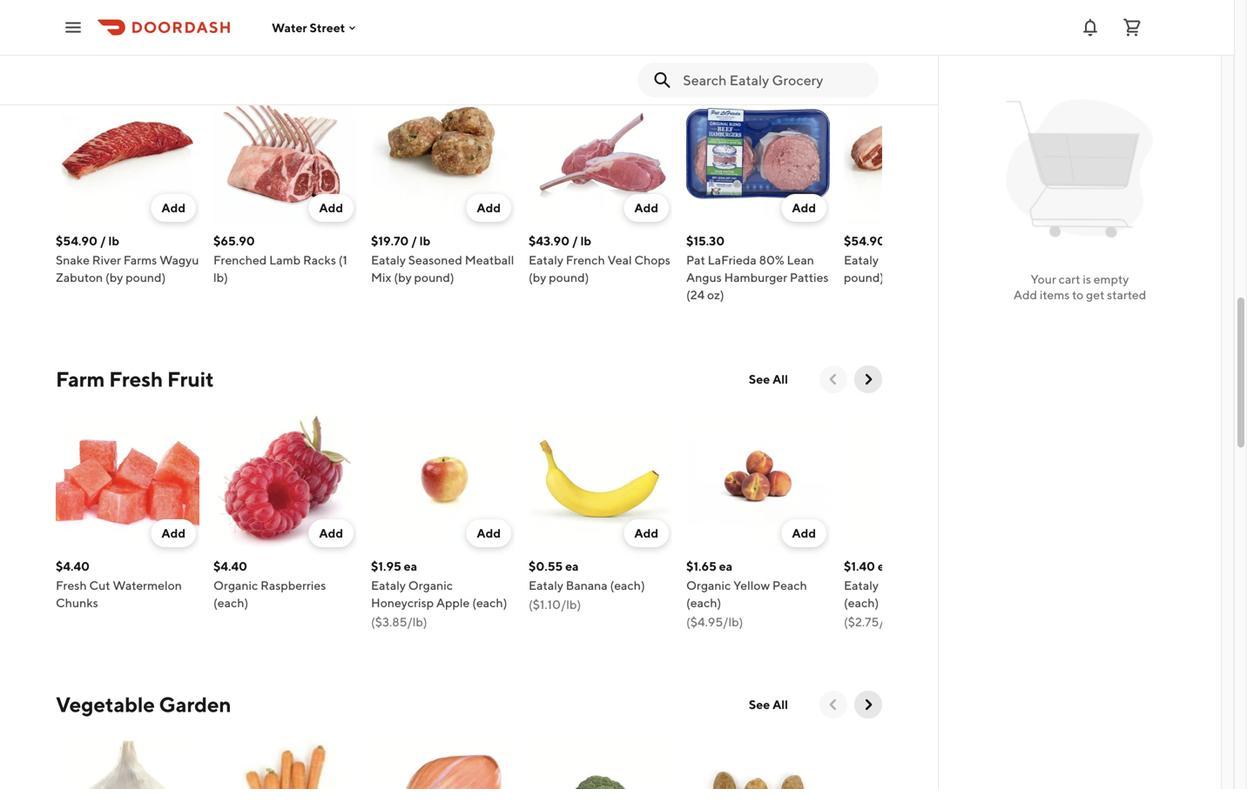 Task type: vqa. For each thing, say whether or not it's contained in the screenshot.
dashmart IMAGE
no



Task type: locate. For each thing, give the bounding box(es) containing it.
ea inside the $1.65 ea organic yellow peach (each) ($4.95/lb)
[[719, 560, 733, 574]]

fresh cut watermelon chunks image
[[56, 408, 199, 551]]

1 $54.90 from the left
[[56, 234, 98, 248]]

2 / from the left
[[411, 234, 417, 248]]

fresh
[[56, 41, 110, 66], [109, 367, 163, 392], [56, 579, 87, 593]]

add for pat lafrieda 80% lean angus hamburger patties (24 oz)
[[792, 201, 816, 215]]

eataly down $1.40 in the bottom right of the page
[[844, 579, 879, 593]]

patties
[[790, 270, 829, 285]]

$4.40 organic raspberries (each)
[[213, 560, 326, 611]]

2 vertical spatial see all link
[[738, 692, 799, 719]]

ea right $1.40 in the bottom right of the page
[[878, 560, 891, 574]]

$4.40
[[56, 560, 90, 574], [213, 560, 247, 574]]

pound) down seasoned
[[414, 270, 454, 285]]

ea inside $0.55 ea eataly banana (each) ($1.10/lb)
[[565, 560, 579, 574]]

organic left 'raspberries'
[[213, 579, 258, 593]]

1 vertical spatial see all
[[749, 372, 788, 387]]

$54.90 inside the $54.90 / lb eataly lamb racks (by pound)
[[844, 234, 886, 248]]

ea for $1.95 ea
[[404, 560, 417, 574]]

eataly right 'lean'
[[844, 253, 879, 267]]

add up wagyu
[[161, 201, 186, 215]]

eataly inside $0.55 ea eataly banana (each) ($1.10/lb)
[[529, 579, 564, 593]]

lb
[[108, 234, 119, 248], [420, 234, 431, 248], [581, 234, 591, 248], [897, 234, 908, 248]]

all for vegetable garden
[[773, 698, 788, 712]]

2 pound) from the left
[[414, 270, 454, 285]]

ea inside $1.95 ea eataly organic honeycrisp apple (each) ($3.85/lb)
[[404, 560, 417, 574]]

(each) inside $0.55 ea eataly banana (each) ($1.10/lb)
[[610, 579, 645, 593]]

pat lafrieda 80% lean angus hamburger patties (24 oz) image
[[686, 82, 830, 226]]

eataly down $1.95
[[371, 579, 406, 593]]

0 vertical spatial previous button of carousel image
[[825, 371, 842, 388]]

3 pound) from the left
[[549, 270, 589, 285]]

eataly
[[371, 253, 406, 267], [529, 253, 564, 267], [844, 253, 879, 267], [371, 579, 406, 593], [529, 579, 564, 593], [844, 579, 879, 593]]

get
[[1086, 288, 1105, 302]]

fresh up chunks
[[56, 579, 87, 593]]

1 racks from the left
[[303, 253, 336, 267]]

($1.10/lb)
[[529, 598, 581, 612]]

/ inside $19.70 / lb eataly seasoned meatball mix (by pound)
[[411, 234, 417, 248]]

1 vertical spatial all
[[773, 372, 788, 387]]

/ inside $54.90 / lb snake river farms wagyu zabuton (by pound)
[[100, 234, 106, 248]]

2 see all link from the top
[[738, 366, 799, 394]]

organic up apple
[[408, 579, 453, 593]]

1 vertical spatial next button of carousel image
[[860, 371, 877, 388]]

farm fresh fruit link
[[56, 366, 214, 394]]

2 see from the top
[[749, 372, 770, 387]]

2 lamb from the left
[[881, 253, 913, 267]]

2 ea from the left
[[565, 560, 579, 574]]

add up the $43.90 / lb eataly french veal chops (by pound)
[[634, 201, 658, 215]]

0 horizontal spatial lamb
[[269, 253, 301, 267]]

3 see all from the top
[[749, 698, 788, 712]]

80%
[[759, 253, 785, 267]]

0 vertical spatial all
[[773, 47, 788, 61]]

0 items, open order cart image
[[1122, 17, 1143, 38]]

2 racks from the left
[[915, 253, 948, 267]]

1 see all from the top
[[749, 47, 788, 61]]

4 lb from the left
[[897, 234, 908, 248]]

1 next button of carousel image from the top
[[860, 45, 877, 63]]

organic inside $1.95 ea eataly organic honeycrisp apple (each) ($3.85/lb)
[[408, 579, 453, 593]]

vegetable garden
[[56, 693, 231, 718]]

3 lb from the left
[[581, 234, 591, 248]]

water
[[272, 20, 307, 35]]

all for farm fresh fruit
[[773, 372, 788, 387]]

vegetable
[[56, 693, 155, 718]]

notification bell image
[[1080, 17, 1101, 38]]

add up $1.95 ea eataly organic honeycrisp apple (each) ($3.85/lb) at the bottom
[[477, 527, 501, 541]]

$4.40 inside $4.40 fresh cut watermelon chunks
[[56, 560, 90, 574]]

0 horizontal spatial $4.40
[[56, 560, 90, 574]]

eataly down $43.90
[[529, 253, 564, 267]]

$43.90
[[529, 234, 570, 248]]

add for eataly french veal chops (by pound)
[[634, 201, 658, 215]]

peach
[[772, 579, 807, 593]]

0 horizontal spatial racks
[[303, 253, 336, 267]]

cart
[[1059, 272, 1080, 287]]

1 horizontal spatial lamb
[[881, 253, 913, 267]]

add down your
[[1014, 288, 1037, 302]]

ea right $1.65
[[719, 560, 733, 574]]

lb inside the $54.90 / lb eataly lamb racks (by pound)
[[897, 234, 908, 248]]

2 $4.40 from the left
[[213, 560, 247, 574]]

2 horizontal spatial organic
[[686, 579, 731, 593]]

0 vertical spatial see all
[[749, 47, 788, 61]]

apple
[[436, 596, 470, 611]]

1 horizontal spatial chops
[[634, 253, 671, 267]]

fresh down open menu image
[[56, 41, 110, 66]]

/ inside the $54.90 / lb eataly lamb racks (by pound)
[[888, 234, 894, 248]]

empty retail cart image
[[998, 87, 1162, 251]]

ea
[[404, 560, 417, 574], [565, 560, 579, 574], [719, 560, 733, 574], [878, 560, 891, 574]]

pound) right patties
[[844, 270, 884, 285]]

add button
[[151, 194, 196, 222], [151, 194, 196, 222], [309, 194, 354, 222], [309, 194, 354, 222], [466, 194, 511, 222], [466, 194, 511, 222], [624, 194, 669, 222], [624, 194, 669, 222], [782, 194, 827, 222], [782, 194, 827, 222], [151, 520, 196, 548], [151, 520, 196, 548], [309, 520, 354, 548], [309, 520, 354, 548], [466, 520, 511, 548], [466, 520, 511, 548], [624, 520, 669, 548], [624, 520, 669, 548], [782, 520, 827, 548], [782, 520, 827, 548]]

organic down $1.65
[[686, 579, 731, 593]]

lb inside $54.90 / lb snake river farms wagyu zabuton (by pound)
[[108, 234, 119, 248]]

see all link
[[738, 40, 799, 68], [738, 366, 799, 394], [738, 692, 799, 719]]

pound) down "farms"
[[126, 270, 166, 285]]

1 ea from the left
[[404, 560, 417, 574]]

next button of carousel image
[[860, 45, 877, 63], [860, 371, 877, 388]]

add up 'raspberries'
[[319, 527, 343, 541]]

0 horizontal spatial organic
[[213, 579, 258, 593]]

add up peach
[[792, 527, 816, 541]]

3 see all link from the top
[[738, 692, 799, 719]]

eataly up mix on the left
[[371, 253, 406, 267]]

previous button of carousel image
[[825, 371, 842, 388], [825, 697, 842, 714]]

pound)
[[126, 270, 166, 285], [414, 270, 454, 285], [549, 270, 589, 285], [844, 270, 884, 285]]

pat
[[686, 253, 705, 267]]

eataly down $0.55
[[529, 579, 564, 593]]

4 ea from the left
[[878, 560, 891, 574]]

1 / from the left
[[100, 234, 106, 248]]

seasoned
[[408, 253, 462, 267]]

racks
[[303, 253, 336, 267], [915, 253, 948, 267]]

previous button of carousel image for farm fresh fruit
[[825, 371, 842, 388]]

$54.90 / lb eataly lamb racks (by pound)
[[844, 234, 968, 285]]

1 lb from the left
[[108, 234, 119, 248]]

$65.90 frenched lamb racks (1 lb)
[[213, 234, 347, 285]]

banana
[[566, 579, 608, 593]]

1 vertical spatial chops
[[634, 253, 671, 267]]

1 $4.40 from the left
[[56, 560, 90, 574]]

$1.65 ea organic yellow peach (each) ($4.95/lb)
[[686, 560, 807, 630]]

next button of carousel image for farm fresh fruit
[[860, 371, 877, 388]]

(1
[[339, 253, 347, 267]]

ea inside $1.40 ea eataly bartlett pear (each) ($2.75/lb)
[[878, 560, 891, 574]]

french
[[566, 253, 605, 267]]

snake
[[56, 253, 90, 267]]

/ inside the $43.90 / lb eataly french veal chops (by pound)
[[572, 234, 578, 248]]

add up 'lean'
[[792, 201, 816, 215]]

1 pound) from the left
[[126, 270, 166, 285]]

add inside your cart is empty add items to get started
[[1014, 288, 1037, 302]]

lb for seasoned
[[420, 234, 431, 248]]

eataly seasoned meatball mix (by pound) image
[[371, 82, 515, 226]]

fresh left fruit
[[109, 367, 163, 392]]

add for organic raspberries (each)
[[319, 527, 343, 541]]

2 next button of carousel image from the top
[[860, 371, 877, 388]]

oz)
[[707, 288, 724, 302]]

1 see all link from the top
[[738, 40, 799, 68]]

2 lb from the left
[[420, 234, 431, 248]]

lamb inside $65.90 frenched lamb racks (1 lb)
[[269, 253, 301, 267]]

1 see from the top
[[749, 47, 770, 61]]

watermelon
[[113, 579, 182, 593]]

2 vertical spatial see all
[[749, 698, 788, 712]]

2 vertical spatial fresh
[[56, 579, 87, 593]]

1 horizontal spatial organic
[[408, 579, 453, 593]]

lb inside the $43.90 / lb eataly french veal chops (by pound)
[[581, 234, 591, 248]]

$15.30 pat lafrieda 80% lean angus hamburger patties (24 oz)
[[686, 234, 829, 302]]

3 / from the left
[[572, 234, 578, 248]]

(each) inside $1.95 ea eataly organic honeycrisp apple (each) ($3.85/lb)
[[472, 596, 507, 611]]

1 lamb from the left
[[269, 253, 301, 267]]

1 horizontal spatial racks
[[915, 253, 948, 267]]

pound) down french
[[549, 270, 589, 285]]

add for eataly organic honeycrisp apple (each)
[[477, 527, 501, 541]]

3 organic from the left
[[686, 579, 731, 593]]

items
[[1040, 288, 1070, 302]]

see all for farm fresh fruit
[[749, 372, 788, 387]]

1 vertical spatial fresh
[[109, 367, 163, 392]]

Search Eataly Grocery search field
[[683, 71, 865, 90]]

ea for $0.55 ea
[[565, 560, 579, 574]]

4 / from the left
[[888, 234, 894, 248]]

$15.30
[[686, 234, 725, 248]]

$4.40 for $4.40 fresh cut watermelon chunks
[[56, 560, 90, 574]]

0 vertical spatial see all link
[[738, 40, 799, 68]]

(each) inside $1.40 ea eataly bartlett pear (each) ($2.75/lb)
[[844, 596, 879, 611]]

$54.90
[[56, 234, 98, 248], [844, 234, 886, 248]]

$4.40 for $4.40 organic raspberries (each)
[[213, 560, 247, 574]]

$54.90 / lb snake river farms wagyu zabuton (by pound)
[[56, 234, 199, 285]]

add up the (1
[[319, 201, 343, 215]]

is
[[1083, 272, 1091, 287]]

ea right $1.95
[[404, 560, 417, 574]]

(by inside the $54.90 / lb eataly lamb racks (by pound)
[[951, 253, 968, 267]]

add up meatball
[[477, 201, 501, 215]]

(by
[[951, 253, 968, 267], [105, 270, 123, 285], [394, 270, 412, 285], [529, 270, 547, 285]]

(each)
[[610, 579, 645, 593], [213, 596, 248, 611], [472, 596, 507, 611], [686, 596, 721, 611], [844, 596, 879, 611]]

$1.95 ea eataly organic honeycrisp apple (each) ($3.85/lb)
[[371, 560, 507, 630]]

2 $54.90 from the left
[[844, 234, 886, 248]]

1 previous button of carousel image from the top
[[825, 371, 842, 388]]

street
[[310, 20, 345, 35]]

fresh inside $4.40 fresh cut watermelon chunks
[[56, 579, 87, 593]]

2 organic from the left
[[408, 579, 453, 593]]

add
[[161, 201, 186, 215], [319, 201, 343, 215], [477, 201, 501, 215], [634, 201, 658, 215], [792, 201, 816, 215], [1014, 288, 1037, 302], [161, 527, 186, 541], [319, 527, 343, 541], [477, 527, 501, 541], [634, 527, 658, 541], [792, 527, 816, 541]]

add up watermelon
[[161, 527, 186, 541]]

$43.90 / lb eataly french veal chops (by pound)
[[529, 234, 671, 285]]

see all link for farm fresh fruit
[[738, 366, 799, 394]]

1 organic from the left
[[213, 579, 258, 593]]

lb inside $19.70 / lb eataly seasoned meatball mix (by pound)
[[420, 234, 431, 248]]

1 vertical spatial see all link
[[738, 366, 799, 394]]

(each) inside '$4.40 organic raspberries (each)'
[[213, 596, 248, 611]]

$1.40 ea eataly bartlett pear (each) ($2.75/lb)
[[844, 560, 952, 630]]

chops
[[114, 41, 176, 66], [634, 253, 671, 267]]

1 horizontal spatial $54.90
[[844, 234, 886, 248]]

1 all from the top
[[773, 47, 788, 61]]

1 horizontal spatial $4.40
[[213, 560, 247, 574]]

eataly inside $1.40 ea eataly bartlett pear (each) ($2.75/lb)
[[844, 579, 879, 593]]

($2.75/lb)
[[844, 615, 899, 630]]

3 ea from the left
[[719, 560, 733, 574]]

2 vertical spatial see
[[749, 698, 770, 712]]

2 previous button of carousel image from the top
[[825, 697, 842, 714]]

add up $0.55 ea eataly banana (each) ($1.10/lb)
[[634, 527, 658, 541]]

pound) inside $54.90 / lb snake river farms wagyu zabuton (by pound)
[[126, 270, 166, 285]]

2 vertical spatial all
[[773, 698, 788, 712]]

$54.90 for eataly
[[844, 234, 886, 248]]

3 all from the top
[[773, 698, 788, 712]]

see
[[749, 47, 770, 61], [749, 372, 770, 387], [749, 698, 770, 712]]

2 see all from the top
[[749, 372, 788, 387]]

river
[[92, 253, 121, 267]]

$0.55
[[529, 560, 563, 574]]

bartlett
[[881, 579, 924, 593]]

racks inside the $54.90 / lb eataly lamb racks (by pound)
[[915, 253, 948, 267]]

open menu image
[[63, 17, 84, 38]]

eataly inside $19.70 / lb eataly seasoned meatball mix (by pound)
[[371, 253, 406, 267]]

organic
[[213, 579, 258, 593], [408, 579, 453, 593], [686, 579, 731, 593]]

racks inside $65.90 frenched lamb racks (1 lb)
[[303, 253, 336, 267]]

ea up banana
[[565, 560, 579, 574]]

3 see from the top
[[749, 698, 770, 712]]

organic raspberries (each) image
[[213, 408, 357, 551]]

2 all from the top
[[773, 372, 788, 387]]

0 horizontal spatial $54.90
[[56, 234, 98, 248]]

all
[[773, 47, 788, 61], [773, 372, 788, 387], [773, 698, 788, 712]]

see all
[[749, 47, 788, 61], [749, 372, 788, 387], [749, 698, 788, 712]]

$1.40
[[844, 560, 875, 574]]

(by inside the $43.90 / lb eataly french veal chops (by pound)
[[529, 270, 547, 285]]

(by inside $54.90 / lb snake river farms wagyu zabuton (by pound)
[[105, 270, 123, 285]]

to
[[1072, 288, 1084, 302]]

0 vertical spatial next button of carousel image
[[860, 45, 877, 63]]

1 vertical spatial previous button of carousel image
[[825, 697, 842, 714]]

0 horizontal spatial chops
[[114, 41, 176, 66]]

farm fresh fruit
[[56, 367, 214, 392]]

$54.90 inside $54.90 / lb snake river farms wagyu zabuton (by pound)
[[56, 234, 98, 248]]

/
[[100, 234, 106, 248], [411, 234, 417, 248], [572, 234, 578, 248], [888, 234, 894, 248]]

$4.40 inside '$4.40 organic raspberries (each)'
[[213, 560, 247, 574]]

raspberries
[[261, 579, 326, 593]]

0 vertical spatial see
[[749, 47, 770, 61]]

lb for river
[[108, 234, 119, 248]]

1 vertical spatial see
[[749, 372, 770, 387]]

4 pound) from the left
[[844, 270, 884, 285]]

lamb
[[269, 253, 301, 267], [881, 253, 913, 267]]



Task type: describe. For each thing, give the bounding box(es) containing it.
pound) inside $19.70 / lb eataly seasoned meatball mix (by pound)
[[414, 270, 454, 285]]

previous button of carousel image for vegetable garden
[[825, 697, 842, 714]]

add for eataly banana (each)
[[634, 527, 658, 541]]

fresh chops link
[[56, 40, 176, 68]]

lafrieda
[[708, 253, 757, 267]]

$1.65
[[686, 560, 717, 574]]

(each) inside the $1.65 ea organic yellow peach (each) ($4.95/lb)
[[686, 596, 721, 611]]

$1.95
[[371, 560, 401, 574]]

see for vegetable garden
[[749, 698, 770, 712]]

eataly banana (each) image
[[529, 408, 672, 551]]

wagyu
[[159, 253, 199, 267]]

all for fresh chops
[[773, 47, 788, 61]]

$19.70 / lb eataly seasoned meatball mix (by pound)
[[371, 234, 514, 285]]

see for fresh chops
[[749, 47, 770, 61]]

fresh for $4.40
[[56, 579, 87, 593]]

$65.90
[[213, 234, 255, 248]]

0 vertical spatial fresh
[[56, 41, 110, 66]]

add for fresh cut watermelon chunks
[[161, 527, 186, 541]]

eataly inside the $43.90 / lb eataly french veal chops (by pound)
[[529, 253, 564, 267]]

meatball
[[465, 253, 514, 267]]

$19.70
[[371, 234, 409, 248]]

ea for $1.40 ea
[[878, 560, 891, 574]]

eataly inside the $54.90 / lb eataly lamb racks (by pound)
[[844, 253, 879, 267]]

pound) inside the $43.90 / lb eataly french veal chops (by pound)
[[549, 270, 589, 285]]

lamb inside the $54.90 / lb eataly lamb racks (by pound)
[[881, 253, 913, 267]]

lb)
[[213, 270, 228, 285]]

chops inside the $43.90 / lb eataly french veal chops (by pound)
[[634, 253, 671, 267]]

(24
[[686, 288, 705, 302]]

/ for seasoned
[[411, 234, 417, 248]]

next button of carousel image
[[860, 697, 877, 714]]

empty
[[1094, 272, 1129, 287]]

/ for french
[[572, 234, 578, 248]]

($3.85/lb)
[[371, 615, 427, 630]]

frenched lamb racks (1 lb) image
[[213, 82, 357, 226]]

pear
[[927, 579, 952, 593]]

$54.90 for snake
[[56, 234, 98, 248]]

your
[[1031, 272, 1056, 287]]

add for frenched lamb racks (1 lb)
[[319, 201, 343, 215]]

($4.95/lb)
[[686, 615, 743, 630]]

fresh for farm
[[109, 367, 163, 392]]

organic inside the $1.65 ea organic yellow peach (each) ($4.95/lb)
[[686, 579, 731, 593]]

lb for lamb
[[897, 234, 908, 248]]

/ for river
[[100, 234, 106, 248]]

yellow
[[733, 579, 770, 593]]

snake river farms wagyu zabuton (by pound) image
[[56, 82, 199, 226]]

chunks
[[56, 596, 98, 611]]

next button of carousel image for fresh chops
[[860, 45, 877, 63]]

hamburger
[[724, 270, 787, 285]]

add for organic yellow peach (each)
[[792, 527, 816, 541]]

garden
[[159, 693, 231, 718]]

cut
[[89, 579, 110, 593]]

(by inside $19.70 / lb eataly seasoned meatball mix (by pound)
[[394, 270, 412, 285]]

add for snake river farms wagyu zabuton (by pound)
[[161, 201, 186, 215]]

your cart is empty add items to get started
[[1014, 272, 1146, 302]]

lean
[[787, 253, 814, 267]]

pound) inside the $54.90 / lb eataly lamb racks (by pound)
[[844, 270, 884, 285]]

see all for fresh chops
[[749, 47, 788, 61]]

water street button
[[272, 20, 359, 35]]

$0.55 ea eataly banana (each) ($1.10/lb)
[[529, 560, 645, 612]]

organic yellow peach (each) image
[[686, 408, 830, 551]]

organic inside '$4.40 organic raspberries (each)'
[[213, 579, 258, 593]]

ea for $1.65 ea
[[719, 560, 733, 574]]

see all link for vegetable garden
[[738, 692, 799, 719]]

lb for french
[[581, 234, 591, 248]]

0 vertical spatial chops
[[114, 41, 176, 66]]

$4.40 fresh cut watermelon chunks
[[56, 560, 182, 611]]

vegetable garden link
[[56, 692, 231, 719]]

see for farm fresh fruit
[[749, 372, 770, 387]]

zabuton
[[56, 270, 103, 285]]

eataly inside $1.95 ea eataly organic honeycrisp apple (each) ($3.85/lb)
[[371, 579, 406, 593]]

see all for vegetable garden
[[749, 698, 788, 712]]

farm
[[56, 367, 105, 392]]

mix
[[371, 270, 392, 285]]

water street
[[272, 20, 345, 35]]

add for eataly seasoned meatball mix (by pound)
[[477, 201, 501, 215]]

eataly french veal chops (by pound) image
[[529, 82, 672, 226]]

previous button of carousel image
[[825, 45, 842, 63]]

honeycrisp
[[371, 596, 434, 611]]

fresh chops
[[56, 41, 176, 66]]

/ for lamb
[[888, 234, 894, 248]]

see all link for fresh chops
[[738, 40, 799, 68]]

farms
[[123, 253, 157, 267]]

eataly organic honeycrisp apple (each) image
[[371, 408, 515, 551]]

started
[[1107, 288, 1146, 302]]

angus
[[686, 270, 722, 285]]

veal
[[608, 253, 632, 267]]

frenched
[[213, 253, 267, 267]]

fruit
[[167, 367, 214, 392]]



